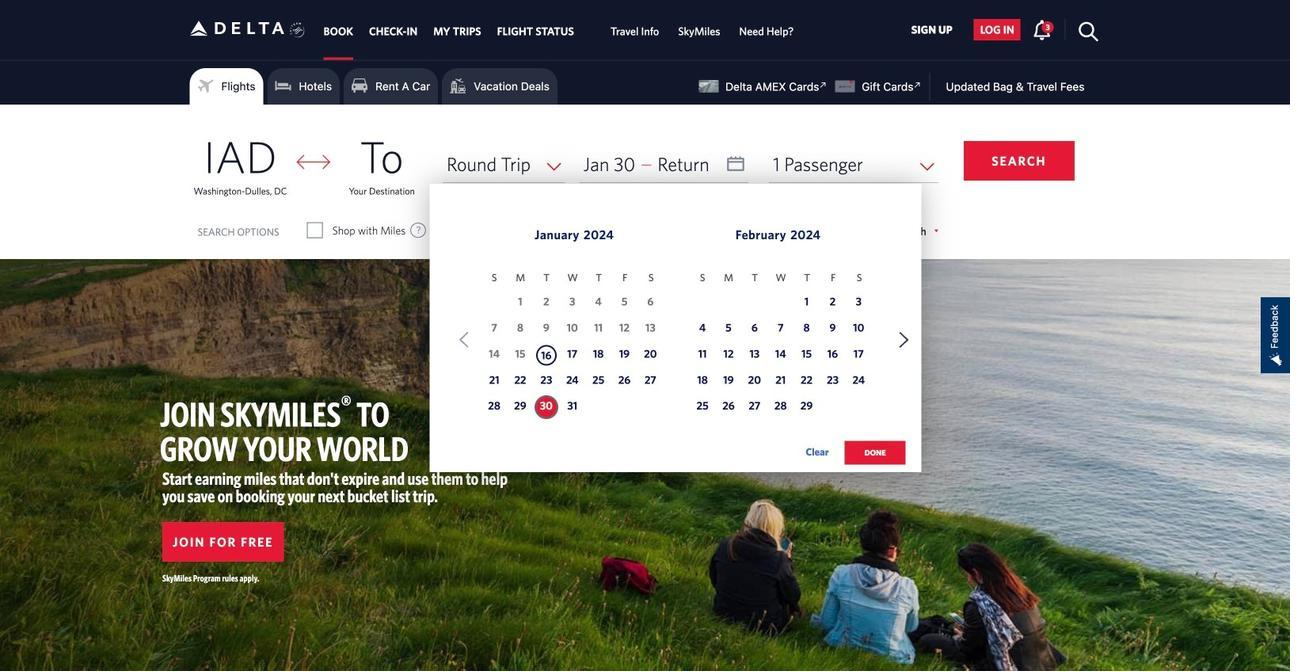 Task type: vqa. For each thing, say whether or not it's contained in the screenshot.
Privacy Policy.
no



Task type: describe. For each thing, give the bounding box(es) containing it.
this link opens another site in a new window that may not follow the same accessibility policies as delta air lines. image
[[816, 78, 832, 93]]



Task type: locate. For each thing, give the bounding box(es) containing it.
calendar expanded, use arrow keys to select date application
[[430, 184, 922, 481]]

tab panel
[[0, 105, 1291, 481]]

None checkbox
[[308, 223, 322, 239], [591, 223, 605, 239], [308, 223, 322, 239], [591, 223, 605, 239]]

tab list
[[316, 0, 804, 60]]

delta air lines image
[[190, 4, 285, 53]]

skyteam image
[[290, 5, 305, 55]]

None field
[[443, 146, 566, 183], [770, 146, 939, 183], [443, 146, 566, 183], [770, 146, 939, 183]]

this link opens another site in a new window that may not follow the same accessibility policies as delta air lines. image
[[911, 78, 926, 93]]

None text field
[[580, 146, 749, 183]]



